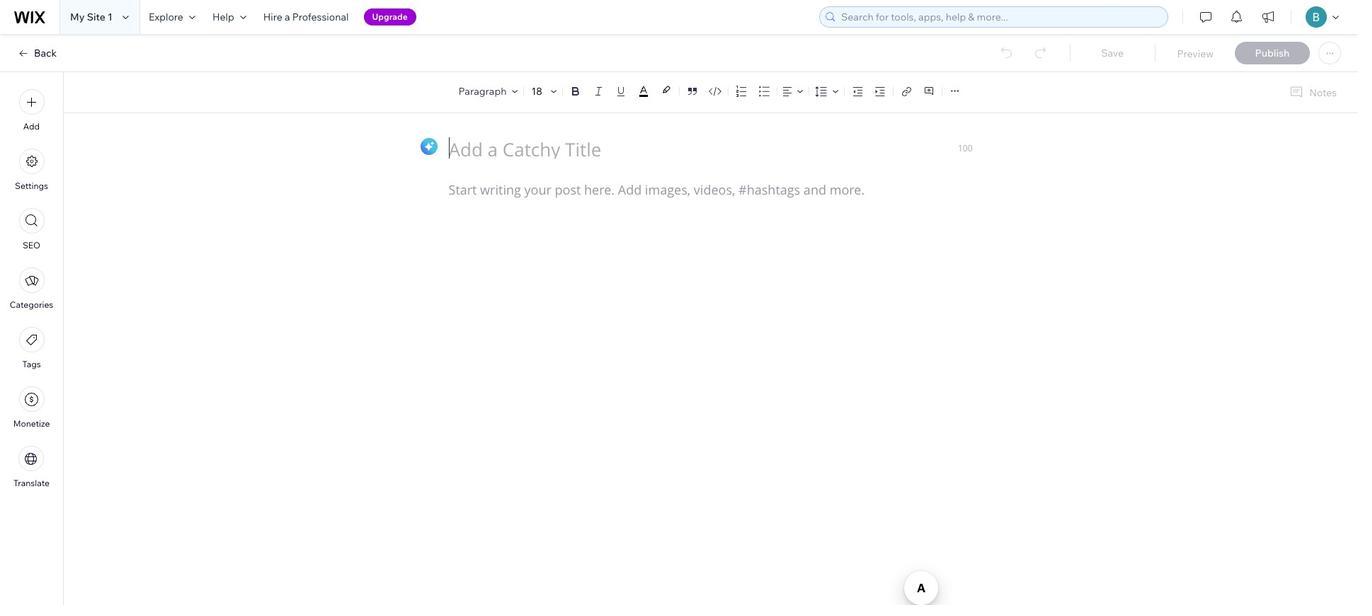 Task type: describe. For each thing, give the bounding box(es) containing it.
hire a professional link
[[255, 0, 357, 34]]

translate
[[13, 478, 50, 489]]

tags button
[[19, 327, 44, 370]]

settings button
[[15, 149, 48, 191]]

professional
[[292, 11, 349, 23]]

help
[[212, 11, 234, 23]]

add
[[23, 121, 40, 132]]

seo button
[[19, 208, 44, 251]]

translate button
[[13, 446, 50, 489]]

menu containing add
[[0, 81, 63, 497]]

my site 1
[[70, 11, 113, 23]]

site
[[87, 11, 105, 23]]

categories
[[10, 300, 53, 310]]

hire
[[263, 11, 282, 23]]

back button
[[17, 47, 57, 59]]

add button
[[19, 89, 44, 132]]

monetize button
[[13, 387, 50, 429]]

upgrade
[[372, 11, 408, 22]]

monetize
[[13, 419, 50, 429]]

explore
[[149, 11, 183, 23]]

paragraph
[[459, 85, 507, 98]]

categories button
[[10, 268, 53, 310]]

Search for tools, apps, help & more... field
[[837, 7, 1163, 27]]

notes button
[[1284, 83, 1341, 102]]

settings
[[15, 181, 48, 191]]



Task type: locate. For each thing, give the bounding box(es) containing it.
upgrade button
[[364, 8, 416, 25]]

back
[[34, 47, 57, 59]]

menu
[[0, 81, 63, 497]]

hire a professional
[[263, 11, 349, 23]]

1
[[108, 11, 113, 23]]

notes
[[1310, 86, 1337, 99]]

Add a Catchy Title text field
[[449, 137, 958, 159]]

Font Size field
[[530, 84, 546, 98]]

help button
[[204, 0, 255, 34]]

tags
[[22, 359, 41, 370]]

my
[[70, 11, 85, 23]]

paragraph button
[[456, 81, 521, 101]]

a
[[285, 11, 290, 23]]

seo
[[23, 240, 40, 251]]

100
[[958, 142, 973, 154]]



Task type: vqa. For each thing, say whether or not it's contained in the screenshot.
Font Size field at left
yes



